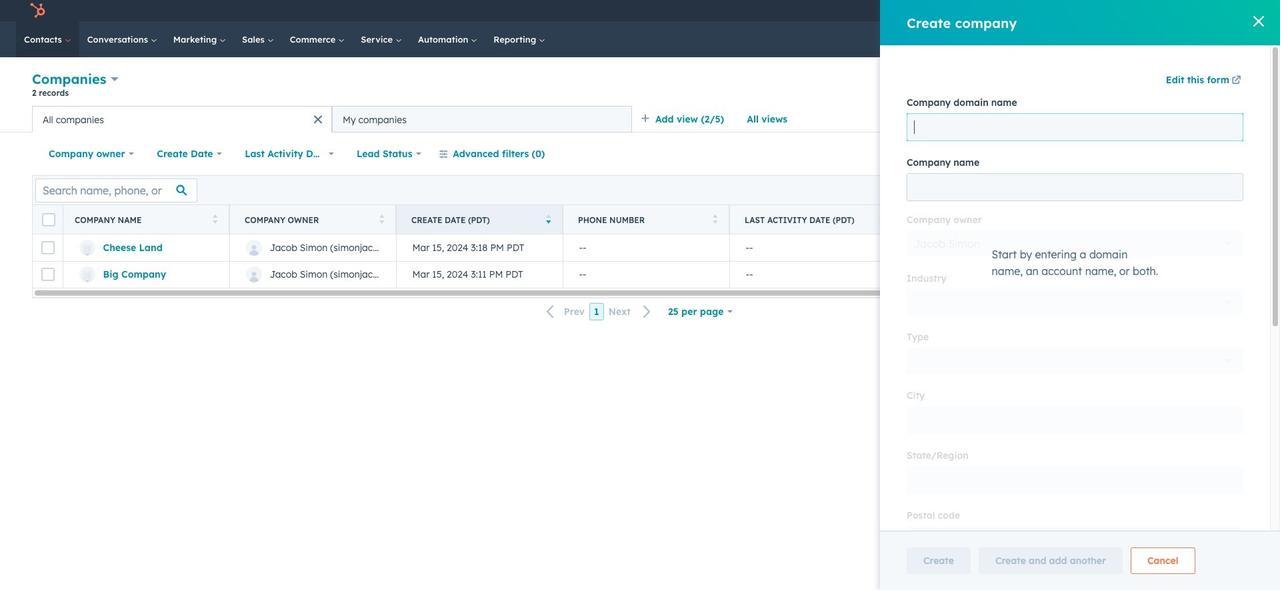 Task type: vqa. For each thing, say whether or not it's contained in the screenshot.
the bottom a
no



Task type: describe. For each thing, give the bounding box(es) containing it.
press to sort. image
[[879, 214, 884, 224]]

1 press to sort. element from the left
[[212, 214, 217, 226]]

jacob simon image
[[1185, 5, 1197, 17]]

3 press to sort. image from the left
[[713, 214, 718, 224]]

2 press to sort. element from the left
[[379, 214, 384, 226]]

Search HubSpot search field
[[1093, 28, 1234, 51]]

descending sort. press to sort ascending. element
[[546, 214, 551, 226]]



Task type: locate. For each thing, give the bounding box(es) containing it.
2 press to sort. image from the left
[[379, 214, 384, 224]]

4 press to sort. element from the left
[[879, 214, 884, 226]]

banner
[[32, 68, 1248, 106]]

press to sort. image
[[212, 214, 217, 224], [379, 214, 384, 224], [713, 214, 718, 224]]

1 press to sort. image from the left
[[212, 214, 217, 224]]

pagination navigation
[[539, 303, 659, 321]]

0 horizontal spatial press to sort. image
[[212, 214, 217, 224]]

2 horizontal spatial press to sort. image
[[713, 214, 718, 224]]

descending sort. press to sort ascending. image
[[546, 214, 551, 224]]

3 press to sort. element from the left
[[713, 214, 718, 226]]

menu
[[987, 0, 1264, 21]]

press to sort. element
[[212, 214, 217, 226], [379, 214, 384, 226], [713, 214, 718, 226], [879, 214, 884, 226]]

marketplaces image
[[1084, 6, 1096, 18]]

1 horizontal spatial press to sort. image
[[379, 214, 384, 224]]

Search name, phone, or domain search field
[[35, 178, 197, 202]]



